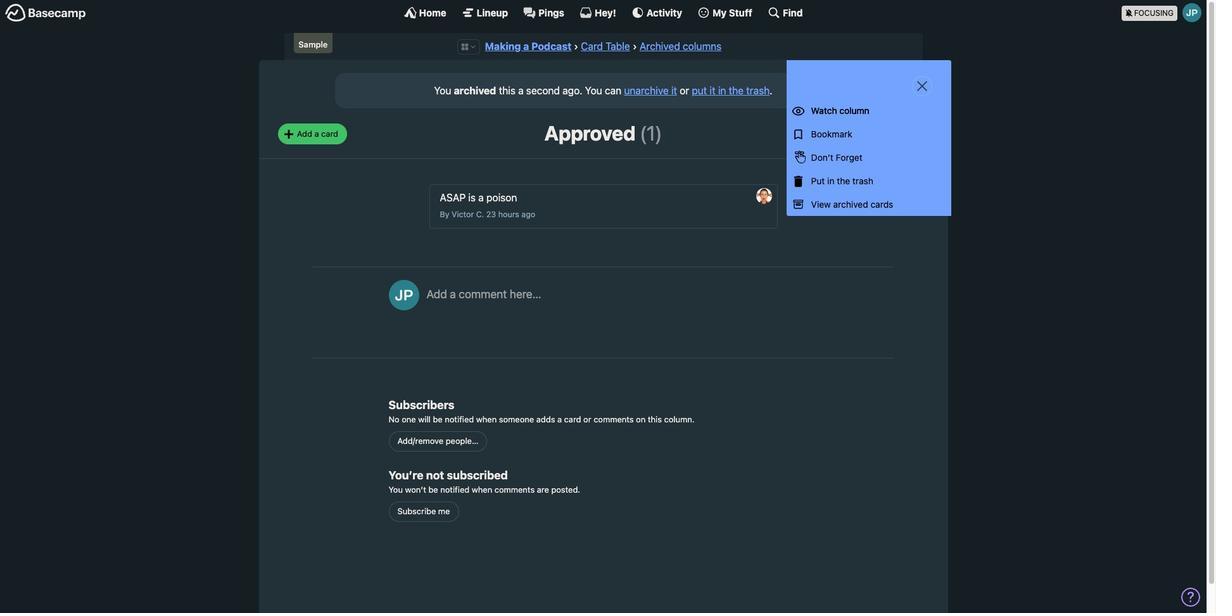 Task type: vqa. For each thing, say whether or not it's contained in the screenshot.
Choose who's on a project link
no



Task type: locate. For each thing, give the bounding box(es) containing it.
1 horizontal spatial archived
[[834, 199, 868, 209]]

0 vertical spatial card
[[321, 129, 338, 139]]

one
[[402, 414, 416, 424]]

the right put
[[729, 85, 744, 97]]

add
[[297, 129, 312, 139], [427, 288, 447, 301]]

0 horizontal spatial .
[[580, 85, 583, 97]]

0 vertical spatial archived
[[454, 85, 496, 97]]

trash
[[746, 85, 770, 97], [853, 175, 874, 186]]

archived
[[454, 85, 496, 97], [834, 199, 868, 209]]

archived inside 'view archived cards' link
[[834, 199, 868, 209]]

stuff
[[729, 7, 753, 18]]

0 vertical spatial notified
[[445, 414, 474, 424]]

be inside subscribers no one will be notified when someone adds a card or comments on this column.
[[433, 414, 443, 424]]

0 horizontal spatial it
[[671, 85, 677, 97]]

focusing
[[1135, 8, 1174, 17]]

archived down making
[[454, 85, 496, 97]]

1 horizontal spatial ago
[[563, 85, 580, 97]]

put
[[692, 85, 707, 97]]

ago right second
[[563, 85, 580, 97]]

be down not
[[429, 485, 438, 495]]

in
[[718, 85, 726, 97], [828, 175, 835, 186]]

add inside "button"
[[427, 288, 447, 301]]

this left second
[[499, 85, 516, 97]]

0 horizontal spatial card
[[321, 129, 338, 139]]

watching
[[866, 128, 901, 139]]

0 horizontal spatial in
[[718, 85, 726, 97]]

1 vertical spatial when
[[472, 485, 492, 495]]

0 vertical spatial add
[[297, 129, 312, 139]]

the down forget
[[837, 175, 850, 186]]

activity link
[[632, 6, 682, 19]]

comments
[[594, 414, 634, 424], [495, 485, 535, 495]]

archived columns link
[[640, 41, 722, 52]]

ago
[[563, 85, 580, 97], [522, 210, 536, 219]]

notified up people…
[[445, 414, 474, 424]]

view
[[811, 199, 831, 209]]

archived down put in the trash
[[834, 199, 868, 209]]

0 vertical spatial be
[[433, 414, 443, 424]]

table
[[606, 41, 630, 52]]

0 horizontal spatial archived
[[454, 85, 496, 97]]

.
[[580, 85, 583, 97], [770, 85, 773, 97]]

this
[[499, 85, 516, 97], [648, 414, 662, 424]]

0 vertical spatial or
[[680, 85, 689, 97]]

0 horizontal spatial ›
[[574, 41, 578, 52]]

› right 'table'
[[633, 41, 637, 52]]

find
[[783, 7, 803, 18]]

0 horizontal spatial ago
[[522, 210, 536, 219]]

my
[[713, 7, 727, 18]]

be right will
[[433, 414, 443, 424]]

0 horizontal spatial trash
[[746, 85, 770, 97]]

the inside "link"
[[837, 175, 850, 186]]

cards
[[871, 199, 894, 209]]

victor
[[452, 210, 474, 219]]

0 horizontal spatial the
[[729, 85, 744, 97]]

when inside you're not subscribed you won't be notified when comments are posted.
[[472, 485, 492, 495]]

1 vertical spatial notified
[[440, 485, 470, 495]]

› left card
[[574, 41, 578, 52]]

on
[[636, 414, 646, 424]]

1 horizontal spatial the
[[837, 175, 850, 186]]

forget
[[836, 152, 863, 163]]

home
[[419, 7, 446, 18]]

2 it from the left
[[710, 85, 716, 97]]

1 horizontal spatial ›
[[633, 41, 637, 52]]

unarchive
[[624, 85, 669, 97]]

add a card link
[[278, 124, 347, 144]]

someone
[[499, 414, 534, 424]]

you
[[434, 85, 451, 97], [585, 85, 602, 97], [389, 485, 403, 495]]

a inside add a comment here… "button"
[[450, 288, 456, 301]]

1 vertical spatial ago
[[522, 210, 536, 219]]

2 › from the left
[[633, 41, 637, 52]]

1 horizontal spatial this
[[648, 414, 662, 424]]

card
[[321, 129, 338, 139], [564, 414, 581, 424]]

0 horizontal spatial comments
[[495, 485, 535, 495]]

hey!
[[595, 7, 616, 18]]

making a podcast
[[485, 41, 572, 52]]

don't
[[811, 152, 834, 163]]

it left put
[[671, 85, 677, 97]]

is
[[468, 192, 476, 203]]

don't forget
[[811, 152, 863, 163]]

add/remove people…
[[398, 436, 479, 446]]

1 horizontal spatial comments
[[594, 414, 634, 424]]

0 horizontal spatial add
[[297, 129, 312, 139]]

you're not subscribed you won't be notified when comments are posted.
[[389, 469, 580, 495]]

trash down don't forget link
[[853, 175, 874, 186]]

trash right put
[[746, 85, 770, 97]]

1 horizontal spatial add
[[427, 288, 447, 301]]

no
[[389, 414, 400, 424]]

0 horizontal spatial or
[[584, 414, 591, 424]]

my stuff
[[713, 7, 753, 18]]

notified
[[445, 414, 474, 424], [440, 485, 470, 495]]

1 vertical spatial card
[[564, 414, 581, 424]]

add a comment here…
[[427, 288, 541, 301]]

1 horizontal spatial or
[[680, 85, 689, 97]]

nobody's
[[827, 128, 864, 139]]

nobody's watching
[[827, 128, 901, 139]]

comments left "on"
[[594, 414, 634, 424]]

1 . from the left
[[580, 85, 583, 97]]

1 vertical spatial or
[[584, 414, 591, 424]]

0 horizontal spatial this
[[499, 85, 516, 97]]

notified inside you're not subscribed you won't be notified when comments are posted.
[[440, 485, 470, 495]]

1 vertical spatial add
[[427, 288, 447, 301]]

0 vertical spatial ago
[[563, 85, 580, 97]]

you inside you're not subscribed you won't be notified when comments are posted.
[[389, 485, 403, 495]]

1 vertical spatial be
[[429, 485, 438, 495]]

people…
[[446, 436, 479, 446]]

pings
[[539, 7, 564, 18]]

or left put
[[680, 85, 689, 97]]

comments left are
[[495, 485, 535, 495]]

1 vertical spatial trash
[[853, 175, 874, 186]]

the
[[729, 85, 744, 97], [837, 175, 850, 186]]

a inside the breadcrumb element
[[523, 41, 529, 52]]

0 horizontal spatial you
[[389, 485, 403, 495]]

pings button
[[523, 6, 564, 19]]

when left the someone
[[476, 414, 497, 424]]

or inside subscribers no one will be notified when someone adds a card or comments on this column.
[[584, 414, 591, 424]]

1 horizontal spatial .
[[770, 85, 773, 97]]

1 it from the left
[[671, 85, 677, 97]]

1 › from the left
[[574, 41, 578, 52]]

main element
[[0, 0, 1207, 25]]

1 vertical spatial archived
[[834, 199, 868, 209]]

it right put
[[710, 85, 716, 97]]

0 vertical spatial the
[[729, 85, 744, 97]]

put
[[811, 175, 825, 186]]

1 vertical spatial the
[[837, 175, 850, 186]]

23 hours ago element
[[486, 210, 536, 219]]

0 vertical spatial comments
[[594, 414, 634, 424]]

1 horizontal spatial card
[[564, 414, 581, 424]]

when
[[476, 414, 497, 424], [472, 485, 492, 495]]

be inside you're not subscribed you won't be notified when comments are posted.
[[429, 485, 438, 495]]

put in the trash
[[811, 175, 874, 186]]

a inside subscribers no one will be notified when someone adds a card or comments on this column.
[[558, 414, 562, 424]]

it
[[671, 85, 677, 97], [710, 85, 716, 97]]

sample element
[[294, 33, 333, 54]]

card table link
[[581, 41, 630, 52]]

1 vertical spatial this
[[648, 414, 662, 424]]

a
[[523, 41, 529, 52], [518, 85, 524, 97], [315, 129, 319, 139], [478, 192, 484, 203], [450, 288, 456, 301], [558, 414, 562, 424]]

making a podcast link
[[485, 41, 572, 52]]

are
[[537, 485, 549, 495]]

when down subscribed
[[472, 485, 492, 495]]

watch column
[[811, 105, 870, 116]]

1 vertical spatial in
[[828, 175, 835, 186]]

or
[[680, 85, 689, 97], [584, 414, 591, 424]]

by
[[440, 210, 450, 219]]

notified up "me"
[[440, 485, 470, 495]]

this right "on"
[[648, 414, 662, 424]]

1 horizontal spatial trash
[[853, 175, 874, 186]]

my stuff button
[[698, 6, 753, 19]]

0 vertical spatial when
[[476, 414, 497, 424]]

or right adds
[[584, 414, 591, 424]]

›
[[574, 41, 578, 52], [633, 41, 637, 52]]

1 horizontal spatial in
[[828, 175, 835, 186]]

ago right the hours at the left top
[[522, 210, 536, 219]]

1 horizontal spatial it
[[710, 85, 716, 97]]

switch accounts image
[[5, 3, 86, 23]]

1 vertical spatial comments
[[495, 485, 535, 495]]

approved
[[545, 121, 636, 145]]



Task type: describe. For each thing, give the bounding box(es) containing it.
bookmark
[[811, 129, 853, 140]]

can
[[605, 85, 622, 97]]

this inside subscribers no one will be notified when someone adds a card or comments on this column.
[[648, 414, 662, 424]]

a inside add a card link
[[315, 129, 319, 139]]

put in the trash link
[[787, 170, 951, 193]]

not
[[426, 469, 444, 482]]

2 horizontal spatial you
[[585, 85, 602, 97]]

asap is a poison by victor c. 23 hours ago
[[440, 192, 536, 219]]

view archived cards
[[811, 199, 894, 209]]

comments inside subscribers no one will be notified when someone adds a card or comments on this column.
[[594, 414, 634, 424]]

a second ago element
[[518, 85, 580, 97]]

trash inside "link"
[[853, 175, 874, 186]]

comments inside you're not subscribed you won't be notified when comments are posted.
[[495, 485, 535, 495]]

column.
[[664, 414, 695, 424]]

subscribe me
[[398, 506, 450, 516]]

0 vertical spatial in
[[718, 85, 726, 97]]

here…
[[510, 288, 541, 301]]

james peterson image
[[1183, 3, 1202, 22]]

card
[[581, 41, 603, 52]]

subscribe me button
[[389, 502, 459, 522]]

approved (1)
[[545, 121, 662, 145]]

c.
[[476, 210, 484, 219]]

posted.
[[551, 485, 580, 495]]

subscribers no one will be notified when someone adds a card or comments on this column.
[[389, 398, 695, 424]]

making
[[485, 41, 521, 52]]

a inside asap is a poison by victor c. 23 hours ago
[[478, 192, 484, 203]]

card inside add a card link
[[321, 129, 338, 139]]

add a comment here… button
[[427, 280, 882, 337]]

› card table › archived columns
[[574, 41, 722, 52]]

sample
[[299, 39, 328, 49]]

(1)
[[640, 121, 662, 145]]

focusing button
[[1122, 0, 1207, 25]]

ago inside asap is a poison by victor c. 23 hours ago
[[522, 210, 536, 219]]

lineup link
[[462, 6, 508, 19]]

second
[[526, 85, 560, 97]]

in inside "link"
[[828, 175, 835, 186]]

add a card
[[297, 129, 338, 139]]

23
[[486, 210, 496, 219]]

activity
[[647, 7, 682, 18]]

hey! button
[[580, 6, 616, 19]]

1 horizontal spatial you
[[434, 85, 451, 97]]

won't
[[405, 485, 426, 495]]

you're
[[389, 469, 424, 482]]

comment
[[459, 288, 507, 301]]

add for add a comment here…
[[427, 288, 447, 301]]

podcast
[[532, 41, 572, 52]]

will
[[418, 414, 431, 424]]

james peterson image
[[389, 280, 419, 311]]

subscribe
[[398, 506, 436, 516]]

annie bryan image
[[756, 188, 772, 204]]

watch column button
[[787, 100, 951, 123]]

lineup
[[477, 7, 508, 18]]

archived
[[640, 41, 680, 52]]

adds
[[536, 414, 555, 424]]

view archived cards link
[[787, 193, 951, 216]]

unarchive it link
[[624, 85, 677, 97]]

archived for you
[[454, 85, 496, 97]]

column
[[840, 105, 870, 116]]

home link
[[404, 6, 446, 19]]

subscribed
[[447, 469, 508, 482]]

columns
[[683, 41, 722, 52]]

me
[[438, 506, 450, 516]]

subscribers
[[389, 398, 455, 412]]

2 . from the left
[[770, 85, 773, 97]]

find button
[[768, 6, 803, 19]]

put it in the trash link
[[692, 85, 770, 97]]

0 vertical spatial trash
[[746, 85, 770, 97]]

add/remove
[[398, 436, 444, 446]]

don't forget link
[[787, 146, 951, 170]]

poison
[[487, 192, 517, 203]]

or for you
[[680, 85, 689, 97]]

0 vertical spatial this
[[499, 85, 516, 97]]

breadcrumb element
[[284, 33, 923, 60]]

add/remove people… link
[[389, 431, 487, 452]]

add for add a card
[[297, 129, 312, 139]]

watch
[[811, 105, 837, 116]]

hours
[[498, 210, 519, 219]]

you archived this a second ago .        you can unarchive it or put it in the trash .
[[434, 85, 773, 97]]

bookmark link
[[787, 123, 951, 146]]

archived for view
[[834, 199, 868, 209]]

when inside subscribers no one will be notified when someone adds a card or comments on this column.
[[476, 414, 497, 424]]

card inside subscribers no one will be notified when someone adds a card or comments on this column.
[[564, 414, 581, 424]]

asap
[[440, 192, 466, 203]]

or for subscribers
[[584, 414, 591, 424]]

notified inside subscribers no one will be notified when someone adds a card or comments on this column.
[[445, 414, 474, 424]]



